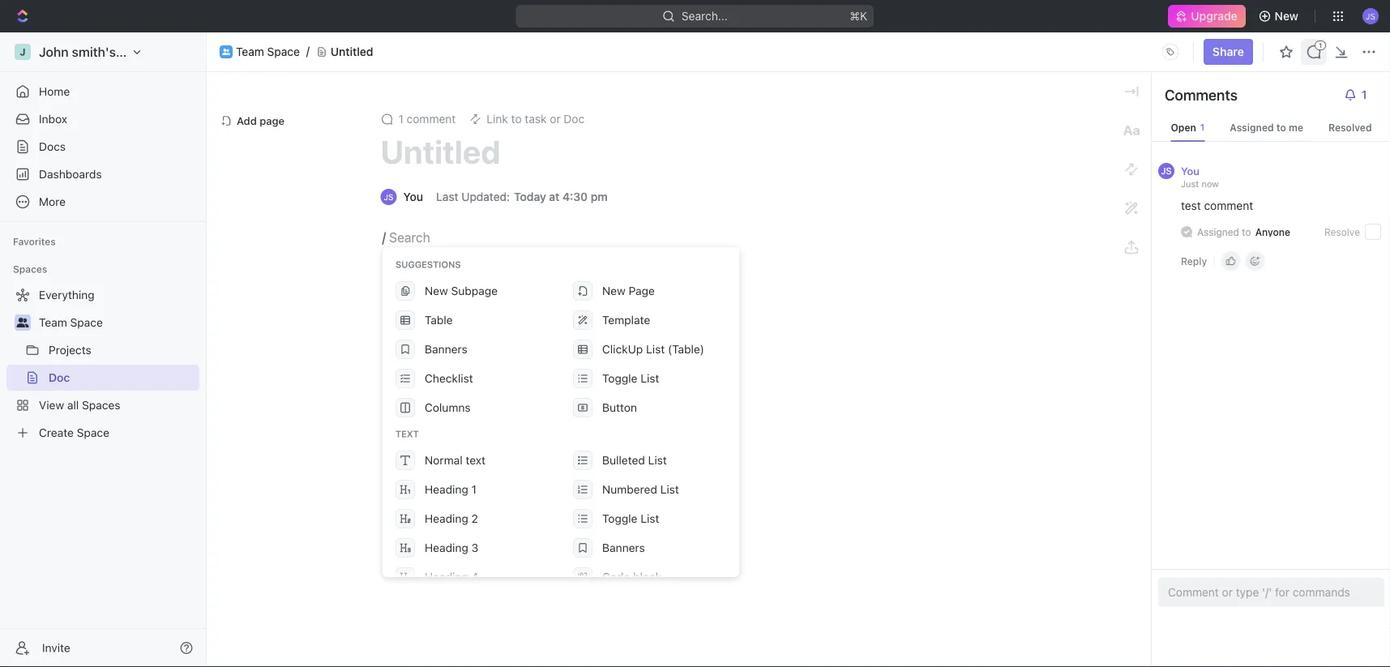 Task type: locate. For each thing, give the bounding box(es) containing it.
share
[[1213, 45, 1244, 58]]

last updated: today at 4:30 pm
[[436, 190, 608, 203]]

open
[[1171, 122, 1196, 133]]

space right user group image
[[70, 316, 103, 329]]

1 vertical spatial team space link
[[39, 310, 196, 336]]

banners
[[425, 343, 468, 356], [602, 541, 645, 554]]

heading for heading 4
[[425, 570, 468, 584]]

1 vertical spatial team
[[39, 316, 67, 329]]

normal
[[425, 454, 463, 467]]

2 heading from the top
[[425, 512, 468, 525]]

assigned to me
[[1230, 122, 1304, 133]]

heading
[[425, 483, 468, 496], [425, 512, 468, 525], [425, 541, 468, 554], [425, 570, 468, 584]]

0 vertical spatial banners
[[425, 343, 468, 356]]

0 horizontal spatial team space
[[39, 316, 103, 329]]

space right user group icon
[[267, 45, 300, 58]]

bulleted
[[602, 454, 645, 467]]

1 vertical spatial space
[[70, 316, 103, 329]]

toggle list down clickup
[[602, 372, 659, 385]]

numbered
[[602, 483, 657, 496]]

last
[[436, 190, 458, 203]]

bulleted list
[[602, 454, 667, 467]]

assigned down test comment
[[1197, 226, 1239, 238]]

heading left 2
[[425, 512, 468, 525]]

test comment
[[1181, 199, 1253, 212]]

1 horizontal spatial comment
[[1204, 199, 1253, 212]]

1 vertical spatial banners
[[602, 541, 645, 554]]

team space link
[[236, 45, 300, 59], [39, 310, 196, 336]]

upgrade link
[[1168, 5, 1246, 28]]

team space right user group icon
[[236, 45, 300, 58]]

comment up assigned to
[[1204, 199, 1253, 212]]

page
[[629, 284, 655, 298]]

heading for heading 2
[[425, 512, 468, 525]]

subpage
[[451, 284, 498, 298]]

banners up checklist
[[425, 343, 468, 356]]

toggle up button
[[602, 372, 638, 385]]

heading left 3
[[425, 541, 468, 554]]

heading 3
[[425, 541, 478, 554]]

1 horizontal spatial team space
[[236, 45, 300, 58]]

new left page
[[602, 284, 626, 298]]

1 vertical spatial comment
[[1204, 199, 1253, 212]]

button
[[602, 401, 637, 414]]

0 horizontal spatial comment
[[407, 112, 456, 126]]

list down numbered list
[[641, 512, 659, 525]]

inbox
[[39, 112, 67, 126]]

to
[[1277, 122, 1286, 133], [1242, 226, 1251, 238]]

text
[[396, 429, 419, 439]]

0 horizontal spatial team
[[39, 316, 67, 329]]

favorites button
[[6, 232, 62, 251]]

team right user group image
[[39, 316, 67, 329]]

assigned for assigned to me
[[1230, 122, 1274, 133]]

4:30
[[563, 190, 588, 203]]

comments
[[1165, 86, 1238, 103]]

1 horizontal spatial new
[[602, 284, 626, 298]]

template
[[602, 313, 650, 327]]

0 vertical spatial team
[[236, 45, 264, 58]]

4
[[471, 570, 479, 584]]

to for assigned to
[[1242, 226, 1251, 238]]

0 vertical spatial space
[[267, 45, 300, 58]]

1 vertical spatial toggle list
[[602, 512, 659, 525]]

new page
[[602, 284, 655, 298]]

team space link for user group icon
[[236, 45, 300, 59]]

to left me
[[1277, 122, 1286, 133]]

3 heading from the top
[[425, 541, 468, 554]]

new for new page
[[602, 284, 626, 298]]

1 horizontal spatial 1
[[471, 483, 477, 496]]

1 vertical spatial assigned
[[1197, 226, 1239, 238]]

0 horizontal spatial new
[[425, 284, 448, 298]]

team space right user group image
[[39, 316, 103, 329]]

just
[[1181, 178, 1199, 189]]

1 vertical spatial team space
[[39, 316, 103, 329]]

comment
[[407, 112, 456, 126], [1204, 199, 1253, 212]]

space for user group image
[[70, 316, 103, 329]]

add
[[237, 115, 257, 127]]

0 horizontal spatial to
[[1242, 226, 1251, 238]]

team right user group icon
[[236, 45, 264, 58]]

space
[[267, 45, 300, 58], [70, 316, 103, 329]]

1 horizontal spatial space
[[267, 45, 300, 58]]

heading left 4
[[425, 570, 468, 584]]

1 vertical spatial to
[[1242, 226, 1251, 238]]

user group image
[[222, 48, 230, 55]]

assigned
[[1230, 122, 1274, 133], [1197, 226, 1239, 238]]

1
[[398, 112, 404, 126], [471, 483, 477, 496]]

1 horizontal spatial to
[[1277, 122, 1286, 133]]

2 toggle list from the top
[[602, 512, 659, 525]]

toggle down "numbered" in the bottom of the page
[[602, 512, 638, 525]]

untitled
[[331, 45, 373, 58], [381, 133, 501, 171]]

toggle list down "numbered" in the bottom of the page
[[602, 512, 659, 525]]

list
[[646, 343, 665, 356], [641, 372, 659, 385], [648, 454, 667, 467], [660, 483, 679, 496], [641, 512, 659, 525]]

0 vertical spatial 1
[[398, 112, 404, 126]]

toggle
[[602, 372, 638, 385], [602, 512, 638, 525]]

new inside button
[[1275, 9, 1299, 23]]

team space
[[236, 45, 300, 58], [39, 316, 103, 329]]

dashboards
[[39, 167, 102, 181]]

sidebar navigation
[[0, 32, 207, 667]]

suggestions
[[396, 259, 461, 270]]

list down clickup list (table)
[[641, 372, 659, 385]]

toggle list
[[602, 372, 659, 385], [602, 512, 659, 525]]

1 toggle list from the top
[[602, 372, 659, 385]]

0 vertical spatial comment
[[407, 112, 456, 126]]

0 vertical spatial toggle list
[[602, 372, 659, 385]]

heading 2
[[425, 512, 478, 525]]

0 vertical spatial to
[[1277, 122, 1286, 133]]

new right upgrade
[[1275, 9, 1299, 23]]

2 horizontal spatial new
[[1275, 9, 1299, 23]]

numbered list
[[602, 483, 679, 496]]

heading 4
[[425, 570, 479, 584]]

search...
[[682, 9, 728, 23]]

comment up last
[[407, 112, 456, 126]]

(table)
[[668, 343, 704, 356]]

4 heading from the top
[[425, 570, 468, 584]]

0 horizontal spatial space
[[70, 316, 103, 329]]

heading down the normal
[[425, 483, 468, 496]]

comment for 1 comment
[[407, 112, 456, 126]]

you just now
[[1181, 165, 1219, 189]]

you
[[1181, 165, 1200, 177]]

docs
[[39, 140, 66, 153]]

resolve
[[1325, 226, 1360, 238]]

to for assigned to me
[[1277, 122, 1286, 133]]

assigned left me
[[1230, 122, 1274, 133]]

0 horizontal spatial team space link
[[39, 310, 196, 336]]

1 horizontal spatial team space link
[[236, 45, 300, 59]]

home link
[[6, 79, 199, 105]]

1 vertical spatial toggle
[[602, 512, 638, 525]]

0 vertical spatial assigned
[[1230, 122, 1274, 133]]

to down test comment
[[1242, 226, 1251, 238]]

1 horizontal spatial team
[[236, 45, 264, 58]]

table
[[425, 313, 453, 327]]

team space inside sidebar navigation
[[39, 316, 103, 329]]

team
[[236, 45, 264, 58], [39, 316, 67, 329]]

new down suggestions
[[425, 284, 448, 298]]

team space for user group icon
[[236, 45, 300, 58]]

0 horizontal spatial banners
[[425, 343, 468, 356]]

banners up code at the bottom of the page
[[602, 541, 645, 554]]

resolved
[[1329, 122, 1372, 133]]

0 vertical spatial team space
[[236, 45, 300, 58]]

team inside sidebar navigation
[[39, 316, 67, 329]]

1 heading from the top
[[425, 483, 468, 496]]

new
[[1275, 9, 1299, 23], [425, 284, 448, 298], [602, 284, 626, 298]]

1 vertical spatial untitled
[[381, 133, 501, 171]]

0 vertical spatial team space link
[[236, 45, 300, 59]]

me
[[1289, 122, 1304, 133]]

normal text
[[425, 454, 486, 467]]

0 vertical spatial toggle
[[602, 372, 638, 385]]

assigned for assigned to
[[1197, 226, 1239, 238]]

0 vertical spatial untitled
[[331, 45, 373, 58]]

new for new subpage
[[425, 284, 448, 298]]

0 horizontal spatial untitled
[[331, 45, 373, 58]]

space inside sidebar navigation
[[70, 316, 103, 329]]



Task type: describe. For each thing, give the bounding box(es) containing it.
/
[[382, 230, 386, 245]]

0 horizontal spatial 1
[[398, 112, 404, 126]]

columns
[[425, 401, 471, 414]]

heading for heading 1
[[425, 483, 468, 496]]

pm
[[591, 190, 608, 203]]

page
[[260, 115, 285, 127]]

user group image
[[17, 318, 29, 328]]

at
[[549, 190, 560, 203]]

new button
[[1252, 3, 1308, 29]]

today
[[514, 190, 546, 203]]

spaces
[[13, 263, 47, 275]]

js
[[1161, 166, 1172, 176]]

list up numbered list
[[648, 454, 667, 467]]

3
[[471, 541, 478, 554]]

clickup
[[602, 343, 643, 356]]

invite
[[42, 641, 70, 655]]

docs link
[[6, 134, 199, 160]]

1 vertical spatial 1
[[471, 483, 477, 496]]

2
[[471, 512, 478, 525]]

new for new
[[1275, 9, 1299, 23]]

space for user group icon
[[267, 45, 300, 58]]

dashboards link
[[6, 161, 199, 187]]

text
[[466, 454, 486, 467]]

clickup list (table)
[[602, 343, 704, 356]]

team for team space link related to user group image
[[39, 316, 67, 329]]

1 toggle from the top
[[602, 372, 638, 385]]

⌘k
[[850, 9, 868, 23]]

1 horizontal spatial banners
[[602, 541, 645, 554]]

reply
[[1181, 255, 1207, 267]]

upgrade
[[1191, 9, 1238, 23]]

new subpage
[[425, 284, 498, 298]]

favorites
[[13, 236, 56, 247]]

block
[[633, 570, 662, 584]]

heading for heading 3
[[425, 541, 468, 554]]

2 toggle from the top
[[602, 512, 638, 525]]

add page
[[237, 115, 285, 127]]

heading 1
[[425, 483, 477, 496]]

inbox link
[[6, 106, 199, 132]]

updated:
[[462, 190, 510, 203]]

checklist
[[425, 372, 473, 385]]

code block
[[602, 570, 662, 584]]

assigned to
[[1197, 226, 1251, 238]]

list right "numbered" in the bottom of the page
[[660, 483, 679, 496]]

1 comment
[[398, 112, 456, 126]]

team for team space link for user group icon
[[236, 45, 264, 58]]

team space for user group image
[[39, 316, 103, 329]]

comment for test comment
[[1204, 199, 1253, 212]]

list left (table) at the bottom of page
[[646, 343, 665, 356]]

1 horizontal spatial untitled
[[381, 133, 501, 171]]

test
[[1181, 199, 1201, 212]]

code
[[602, 570, 630, 584]]

now
[[1202, 178, 1219, 189]]

home
[[39, 85, 70, 98]]

team space link for user group image
[[39, 310, 196, 336]]



Task type: vqa. For each thing, say whether or not it's contained in the screenshot.
Team Space link
yes



